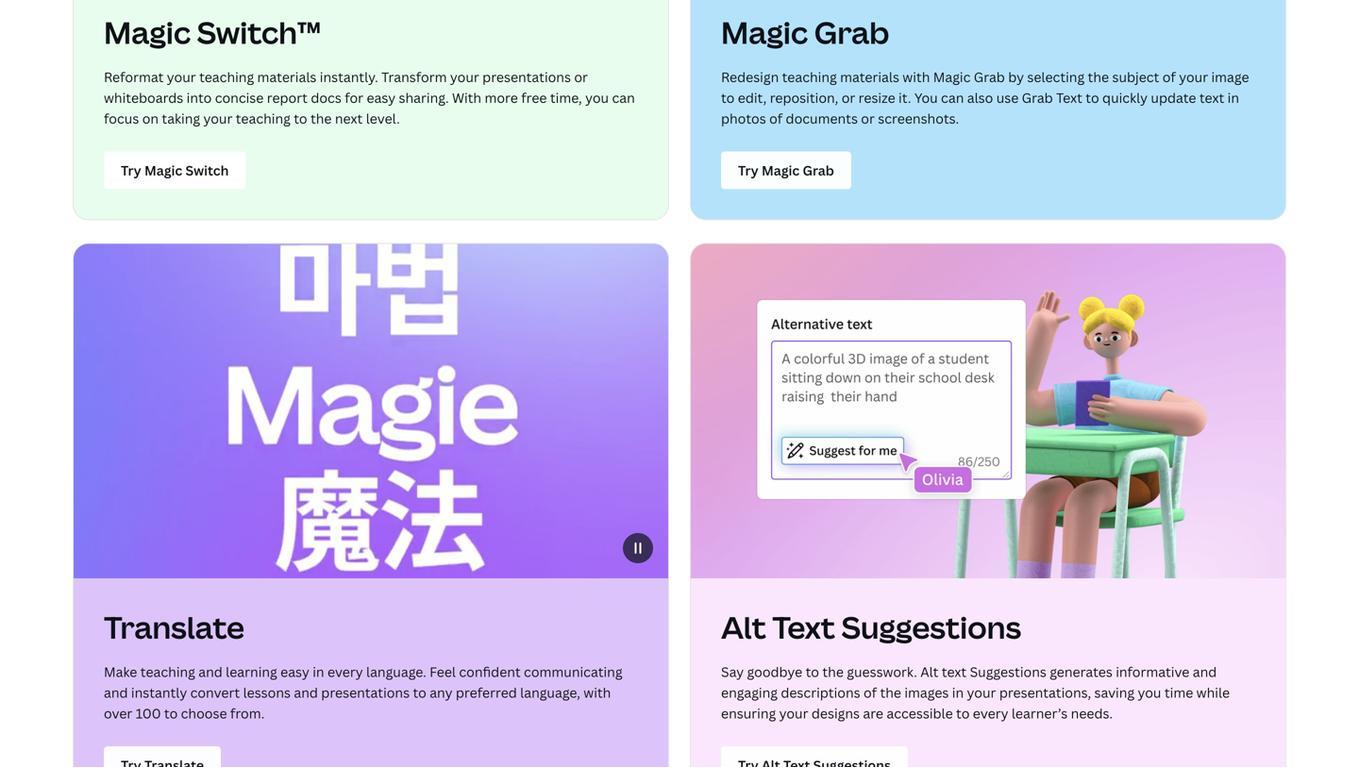 Task type: describe. For each thing, give the bounding box(es) containing it.
from.
[[230, 705, 264, 722]]

redesign
[[721, 68, 779, 86]]

in inside 'say goodbye to the guesswork. alt text suggestions generates informative and engaging descriptions of the images in your presentations, saving you time while ensuring your designs are accessible to every learner's needs.'
[[952, 684, 964, 702]]

reposition,
[[770, 89, 838, 107]]

needs.
[[1071, 705, 1113, 722]]

saving
[[1094, 684, 1135, 702]]

guesswork.
[[847, 663, 917, 681]]

you inside reformat your teaching materials instantly. transform your presentations or whiteboards into concise report docs for easy sharing. with more free time, you can focus on taking your teaching to the next level.
[[585, 89, 609, 107]]

goodbye
[[747, 663, 802, 681]]

alt text suggestions
[[721, 607, 1021, 648]]

images
[[904, 684, 949, 702]]

to left edit,
[[721, 89, 735, 107]]

100
[[136, 705, 161, 722]]

focus
[[104, 110, 139, 128]]

instantly.
[[320, 68, 378, 86]]

magic switch™
[[104, 12, 321, 53]]

language,
[[520, 684, 580, 702]]

whiteboards
[[104, 89, 183, 107]]

your down the into
[[203, 110, 233, 128]]

choose
[[181, 705, 227, 722]]

teaching inside redesign teaching materials with magic grab by selecting the subject of your image to edit, reposition, or resize it. you can also use grab text to quickly update text in photos of documents or screenshots.
[[782, 68, 837, 86]]

next
[[335, 110, 363, 128]]

and up convert at the bottom left of page
[[198, 663, 223, 681]]

the up descriptions
[[822, 663, 844, 681]]

teaching inside make teaching and learning easy in every language. feel confident communicating and instantly convert lessons and presentations to any preferred language, with over 100 to choose from.
[[140, 663, 195, 681]]

image
[[1211, 68, 1249, 86]]

materials inside reformat your teaching materials instantly. transform your presentations or whiteboards into concise report docs for easy sharing. with more free time, you can focus on taking your teaching to the next level.
[[257, 68, 317, 86]]

the inside redesign teaching materials with magic grab by selecting the subject of your image to edit, reposition, or resize it. you can also use grab text to quickly update text in photos of documents or screenshots.
[[1088, 68, 1109, 86]]

easy inside reformat your teaching materials instantly. transform your presentations or whiteboards into concise report docs for easy sharing. with more free time, you can focus on taking your teaching to the next level.
[[367, 89, 396, 107]]

over
[[104, 705, 132, 722]]

1 vertical spatial or
[[842, 89, 855, 107]]

by
[[1008, 68, 1024, 86]]

it.
[[898, 89, 911, 107]]

concise
[[215, 89, 264, 107]]

screenshots.
[[878, 110, 959, 128]]

magic inside redesign teaching materials with magic grab by selecting the subject of your image to edit, reposition, or resize it. you can also use grab text to quickly update text in photos of documents or screenshots.
[[933, 68, 971, 86]]

teaching down concise
[[236, 110, 291, 128]]

to up descriptions
[[806, 663, 819, 681]]

of inside 'say goodbye to the guesswork. alt text suggestions generates informative and engaging descriptions of the images in your presentations, saving you time while ensuring your designs are accessible to every learner's needs.'
[[864, 684, 877, 702]]

free
[[521, 89, 547, 107]]

0 vertical spatial grab
[[814, 12, 889, 53]]

text inside 'say goodbye to the guesswork. alt text suggestions generates informative and engaging descriptions of the images in your presentations, saving you time while ensuring your designs are accessible to every learner's needs.'
[[942, 663, 967, 681]]

1 horizontal spatial grab
[[974, 68, 1005, 86]]

in inside make teaching and learning easy in every language. feel confident communicating and instantly convert lessons and presentations to any preferred language, with over 100 to choose from.
[[313, 663, 324, 681]]

edit,
[[738, 89, 767, 107]]

every inside 'say goodbye to the guesswork. alt text suggestions generates informative and engaging descriptions of the images in your presentations, saving you time while ensuring your designs are accessible to every learner's needs.'
[[973, 705, 1008, 722]]

ensuring
[[721, 705, 776, 722]]

you
[[914, 89, 938, 107]]

for
[[345, 89, 363, 107]]

your up with
[[450, 68, 479, 86]]

any
[[430, 684, 453, 702]]

text inside redesign teaching materials with magic grab by selecting the subject of your image to edit, reposition, or resize it. you can also use grab text to quickly update text in photos of documents or screenshots.
[[1056, 89, 1082, 107]]

more
[[485, 89, 518, 107]]

the inside reformat your teaching materials instantly. transform your presentations or whiteboards into concise report docs for easy sharing. with more free time, you can focus on taking your teaching to the next level.
[[310, 110, 332, 128]]

with
[[452, 89, 481, 107]]

your down descriptions
[[779, 705, 808, 722]]

language.
[[366, 663, 426, 681]]

are
[[863, 705, 883, 722]]

learning
[[226, 663, 277, 681]]

use
[[996, 89, 1019, 107]]

1 vertical spatial text
[[772, 607, 835, 648]]

teaching up concise
[[199, 68, 254, 86]]

reformat
[[104, 68, 164, 86]]

in inside redesign teaching materials with magic grab by selecting the subject of your image to edit, reposition, or resize it. you can also use grab text to quickly update text in photos of documents or screenshots.
[[1228, 89, 1239, 107]]

you inside 'say goodbye to the guesswork. alt text suggestions generates informative and engaging descriptions of the images in your presentations, saving you time while ensuring your designs are accessible to every learner's needs.'
[[1138, 684, 1161, 702]]

make teaching and learning easy in every language. feel confident communicating and instantly convert lessons and presentations to any preferred language, with over 100 to choose from.
[[104, 663, 622, 722]]

presentations inside make teaching and learning easy in every language. feel confident communicating and instantly convert lessons and presentations to any preferred language, with over 100 to choose from.
[[321, 684, 410, 702]]

2 horizontal spatial grab
[[1022, 89, 1053, 107]]

time,
[[550, 89, 582, 107]]

easy inside make teaching and learning easy in every language. feel confident communicating and instantly convert lessons and presentations to any preferred language, with over 100 to choose from.
[[280, 663, 309, 681]]

the down guesswork.
[[880, 684, 901, 702]]

presentations inside reformat your teaching materials instantly. transform your presentations or whiteboards into concise report docs for easy sharing. with more free time, you can focus on taking your teaching to the next level.
[[482, 68, 571, 86]]

lessons
[[243, 684, 291, 702]]

your right images
[[967, 684, 996, 702]]

sharing.
[[399, 89, 449, 107]]

transform
[[381, 68, 447, 86]]

designs
[[812, 705, 860, 722]]

suggestions inside 'say goodbye to the guesswork. alt text suggestions generates informative and engaging descriptions of the images in your presentations, saving you time while ensuring your designs are accessible to every learner's needs.'
[[970, 663, 1046, 681]]

and up 'over'
[[104, 684, 128, 702]]



Task type: vqa. For each thing, say whether or not it's contained in the screenshot.
presentations,
yes



Task type: locate. For each thing, give the bounding box(es) containing it.
0 vertical spatial every
[[327, 663, 363, 681]]

and right "lessons"
[[294, 684, 318, 702]]

the
[[1088, 68, 1109, 86], [310, 110, 332, 128], [822, 663, 844, 681], [880, 684, 901, 702]]

you right time,
[[585, 89, 609, 107]]

of right photos
[[769, 110, 783, 128]]

1 vertical spatial presentations
[[321, 684, 410, 702]]

docs
[[311, 89, 341, 107]]

your up update
[[1179, 68, 1208, 86]]

2 horizontal spatial in
[[1228, 89, 1239, 107]]

informative
[[1116, 663, 1189, 681]]

suggestions up images
[[841, 607, 1021, 648]]

2 horizontal spatial of
[[1162, 68, 1176, 86]]

you
[[585, 89, 609, 107], [1138, 684, 1161, 702]]

0 horizontal spatial text
[[772, 607, 835, 648]]

0 horizontal spatial materials
[[257, 68, 317, 86]]

of up are
[[864, 684, 877, 702]]

1 vertical spatial alt
[[920, 663, 938, 681]]

teaching up reposition,
[[782, 68, 837, 86]]

selecting
[[1027, 68, 1085, 86]]

and inside 'say goodbye to the guesswork. alt text suggestions generates informative and engaging descriptions of the images in your presentations, saving you time while ensuring your designs are accessible to every learner's needs.'
[[1193, 663, 1217, 681]]

you down informative
[[1138, 684, 1161, 702]]

the up quickly
[[1088, 68, 1109, 86]]

1 vertical spatial text
[[942, 663, 967, 681]]

accessible
[[887, 705, 953, 722]]

every left language. on the bottom
[[327, 663, 363, 681]]

can inside reformat your teaching materials instantly. transform your presentations or whiteboards into concise report docs for easy sharing. with more free time, you can focus on taking your teaching to the next level.
[[612, 89, 635, 107]]

translate
[[104, 607, 244, 648]]

0 vertical spatial you
[[585, 89, 609, 107]]

0 horizontal spatial of
[[769, 110, 783, 128]]

or
[[574, 68, 588, 86], [842, 89, 855, 107], [861, 110, 875, 128]]

text up goodbye
[[772, 607, 835, 648]]

preferred
[[456, 684, 517, 702]]

or left resize
[[842, 89, 855, 107]]

with inside make teaching and learning easy in every language. feel confident communicating and instantly convert lessons and presentations to any preferred language, with over 100 to choose from.
[[584, 684, 611, 702]]

presentations up "free"
[[482, 68, 571, 86]]

presentations,
[[999, 684, 1091, 702]]

subject
[[1112, 68, 1159, 86]]

can
[[612, 89, 635, 107], [941, 89, 964, 107]]

2 horizontal spatial magic
[[933, 68, 971, 86]]

1 vertical spatial with
[[584, 684, 611, 702]]

materials up resize
[[840, 68, 899, 86]]

presentations
[[482, 68, 571, 86], [321, 684, 410, 702]]

materials
[[257, 68, 317, 86], [840, 68, 899, 86]]

grab up also
[[974, 68, 1005, 86]]

every left learner's
[[973, 705, 1008, 722]]

in right images
[[952, 684, 964, 702]]

1 vertical spatial suggestions
[[970, 663, 1046, 681]]

2 can from the left
[[941, 89, 964, 107]]

1 horizontal spatial presentations
[[482, 68, 571, 86]]

1 horizontal spatial of
[[864, 684, 877, 702]]

engaging
[[721, 684, 778, 702]]

presentations down language. on the bottom
[[321, 684, 410, 702]]

magic
[[104, 12, 191, 53], [721, 12, 808, 53], [933, 68, 971, 86]]

text
[[1199, 89, 1224, 107], [942, 663, 967, 681]]

1 horizontal spatial can
[[941, 89, 964, 107]]

convert
[[190, 684, 240, 702]]

in right learning
[[313, 663, 324, 681]]

0 vertical spatial in
[[1228, 89, 1239, 107]]

to right accessible at the bottom right of page
[[956, 705, 970, 722]]

materials up report at the top
[[257, 68, 317, 86]]

generates
[[1050, 663, 1113, 681]]

text
[[1056, 89, 1082, 107], [772, 607, 835, 648]]

time
[[1164, 684, 1193, 702]]

suggestions
[[841, 607, 1021, 648], [970, 663, 1046, 681]]

into
[[187, 89, 212, 107]]

0 vertical spatial or
[[574, 68, 588, 86]]

easy
[[367, 89, 396, 107], [280, 663, 309, 681]]

0 horizontal spatial easy
[[280, 663, 309, 681]]

alt up images
[[920, 663, 938, 681]]

magic up you
[[933, 68, 971, 86]]

with inside redesign teaching materials with magic grab by selecting the subject of your image to edit, reposition, or resize it. you can also use grab text to quickly update text in photos of documents or screenshots.
[[903, 68, 930, 86]]

or inside reformat your teaching materials instantly. transform your presentations or whiteboards into concise report docs for easy sharing. with more free time, you can focus on taking your teaching to the next level.
[[574, 68, 588, 86]]

0 horizontal spatial you
[[585, 89, 609, 107]]

alt inside 'say goodbye to the guesswork. alt text suggestions generates informative and engaging descriptions of the images in your presentations, saving you time while ensuring your designs are accessible to every learner's needs.'
[[920, 663, 938, 681]]

easy up "lessons"
[[280, 663, 309, 681]]

2 materials from the left
[[840, 68, 899, 86]]

in
[[1228, 89, 1239, 107], [313, 663, 324, 681], [952, 684, 964, 702]]

to left quickly
[[1086, 89, 1099, 107]]

grab down selecting
[[1022, 89, 1053, 107]]

0 vertical spatial with
[[903, 68, 930, 86]]

0 vertical spatial of
[[1162, 68, 1176, 86]]

2 vertical spatial or
[[861, 110, 875, 128]]

or up time,
[[574, 68, 588, 86]]

make
[[104, 663, 137, 681]]

0 vertical spatial alt
[[721, 607, 766, 648]]

1 horizontal spatial easy
[[367, 89, 396, 107]]

1 horizontal spatial materials
[[840, 68, 899, 86]]

2 vertical spatial in
[[952, 684, 964, 702]]

magic for magic grab
[[721, 12, 808, 53]]

can right you
[[941, 89, 964, 107]]

1 vertical spatial in
[[313, 663, 324, 681]]

0 horizontal spatial or
[[574, 68, 588, 86]]

0 horizontal spatial presentations
[[321, 684, 410, 702]]

with
[[903, 68, 930, 86], [584, 684, 611, 702]]

1 vertical spatial grab
[[974, 68, 1005, 86]]

1 materials from the left
[[257, 68, 317, 86]]

instantly
[[131, 684, 187, 702]]

materials inside redesign teaching materials with magic grab by selecting the subject of your image to edit, reposition, or resize it. you can also use grab text to quickly update text in photos of documents or screenshots.
[[840, 68, 899, 86]]

teaching
[[199, 68, 254, 86], [782, 68, 837, 86], [236, 110, 291, 128], [140, 663, 195, 681]]

0 horizontal spatial can
[[612, 89, 635, 107]]

0 vertical spatial suggestions
[[841, 607, 1021, 648]]

photos
[[721, 110, 766, 128]]

of
[[1162, 68, 1176, 86], [769, 110, 783, 128], [864, 684, 877, 702]]

2 horizontal spatial or
[[861, 110, 875, 128]]

can inside redesign teaching materials with magic grab by selecting the subject of your image to edit, reposition, or resize it. you can also use grab text to quickly update text in photos of documents or screenshots.
[[941, 89, 964, 107]]

quickly
[[1102, 89, 1148, 107]]

1 vertical spatial of
[[769, 110, 783, 128]]

say
[[721, 663, 744, 681]]

1 horizontal spatial text
[[1056, 89, 1082, 107]]

level.
[[366, 110, 400, 128]]

1 vertical spatial you
[[1138, 684, 1161, 702]]

documents
[[786, 110, 858, 128]]

redesign teaching materials with magic grab by selecting the subject of your image to edit, reposition, or resize it. you can also use grab text to quickly update text in photos of documents or screenshots.
[[721, 68, 1249, 128]]

0 horizontal spatial every
[[327, 663, 363, 681]]

grab
[[814, 12, 889, 53], [974, 68, 1005, 86], [1022, 89, 1053, 107]]

0 vertical spatial easy
[[367, 89, 396, 107]]

0 horizontal spatial text
[[942, 663, 967, 681]]

feel
[[430, 663, 456, 681]]

2 vertical spatial grab
[[1022, 89, 1053, 107]]

on
[[142, 110, 159, 128]]

can right time,
[[612, 89, 635, 107]]

1 horizontal spatial text
[[1199, 89, 1224, 107]]

to right 100
[[164, 705, 178, 722]]

text down image
[[1199, 89, 1224, 107]]

magic up redesign
[[721, 12, 808, 53]]

0 vertical spatial presentations
[[482, 68, 571, 86]]

also
[[967, 89, 993, 107]]

0 horizontal spatial magic
[[104, 12, 191, 53]]

descriptions
[[781, 684, 860, 702]]

1 can from the left
[[612, 89, 635, 107]]

0 horizontal spatial alt
[[721, 607, 766, 648]]

easy up level.
[[367, 89, 396, 107]]

1 horizontal spatial every
[[973, 705, 1008, 722]]

every
[[327, 663, 363, 681], [973, 705, 1008, 722]]

1 horizontal spatial in
[[952, 684, 964, 702]]

switch™
[[197, 12, 321, 53]]

alt
[[721, 607, 766, 648], [920, 663, 938, 681]]

reformat your teaching materials instantly. transform your presentations or whiteboards into concise report docs for easy sharing. with more free time, you can focus on taking your teaching to the next level.
[[104, 68, 635, 128]]

while
[[1196, 684, 1230, 702]]

your up the into
[[167, 68, 196, 86]]

magic up 'reformat'
[[104, 12, 191, 53]]

and
[[198, 663, 223, 681], [1193, 663, 1217, 681], [104, 684, 128, 702], [294, 684, 318, 702]]

resize
[[859, 89, 895, 107]]

1 horizontal spatial you
[[1138, 684, 1161, 702]]

of up update
[[1162, 68, 1176, 86]]

text down selecting
[[1056, 89, 1082, 107]]

or down resize
[[861, 110, 875, 128]]

to inside reformat your teaching materials instantly. transform your presentations or whiteboards into concise report docs for easy sharing. with more free time, you can focus on taking your teaching to the next level.
[[294, 110, 307, 128]]

0 vertical spatial text
[[1199, 89, 1224, 107]]

teaching up instantly
[[140, 663, 195, 681]]

confident
[[459, 663, 521, 681]]

and up while
[[1193, 663, 1217, 681]]

with up you
[[903, 68, 930, 86]]

1 horizontal spatial with
[[903, 68, 930, 86]]

text up images
[[942, 663, 967, 681]]

the down docs
[[310, 110, 332, 128]]

learner's
[[1012, 705, 1068, 722]]

report
[[267, 89, 308, 107]]

your
[[167, 68, 196, 86], [450, 68, 479, 86], [1179, 68, 1208, 86], [203, 110, 233, 128], [967, 684, 996, 702], [779, 705, 808, 722]]

0 horizontal spatial grab
[[814, 12, 889, 53]]

0 horizontal spatial in
[[313, 663, 324, 681]]

1 vertical spatial easy
[[280, 663, 309, 681]]

communicating
[[524, 663, 622, 681]]

to down report at the top
[[294, 110, 307, 128]]

taking
[[162, 110, 200, 128]]

every inside make teaching and learning easy in every language. feel confident communicating and instantly convert lessons and presentations to any preferred language, with over 100 to choose from.
[[327, 663, 363, 681]]

magic for magic switch™
[[104, 12, 191, 53]]

say goodbye to the guesswork. alt text suggestions generates informative and engaging descriptions of the images in your presentations, saving you time while ensuring your designs are accessible to every learner's needs.
[[721, 663, 1230, 722]]

alt up say
[[721, 607, 766, 648]]

your inside redesign teaching materials with magic grab by selecting the subject of your image to edit, reposition, or resize it. you can also use grab text to quickly update text in photos of documents or screenshots.
[[1179, 68, 1208, 86]]

text inside redesign teaching materials with magic grab by selecting the subject of your image to edit, reposition, or resize it. you can also use grab text to quickly update text in photos of documents or screenshots.
[[1199, 89, 1224, 107]]

to left the "any"
[[413, 684, 426, 702]]

update
[[1151, 89, 1196, 107]]

0 horizontal spatial with
[[584, 684, 611, 702]]

to
[[721, 89, 735, 107], [1086, 89, 1099, 107], [294, 110, 307, 128], [806, 663, 819, 681], [413, 684, 426, 702], [164, 705, 178, 722], [956, 705, 970, 722]]

in down image
[[1228, 89, 1239, 107]]

1 horizontal spatial magic
[[721, 12, 808, 53]]

suggestions up presentations,
[[970, 663, 1046, 681]]

1 horizontal spatial alt
[[920, 663, 938, 681]]

2 vertical spatial of
[[864, 684, 877, 702]]

0 vertical spatial text
[[1056, 89, 1082, 107]]

1 horizontal spatial or
[[842, 89, 855, 107]]

grab up resize
[[814, 12, 889, 53]]

1 vertical spatial every
[[973, 705, 1008, 722]]

magic grab
[[721, 12, 889, 53]]

with down communicating
[[584, 684, 611, 702]]



